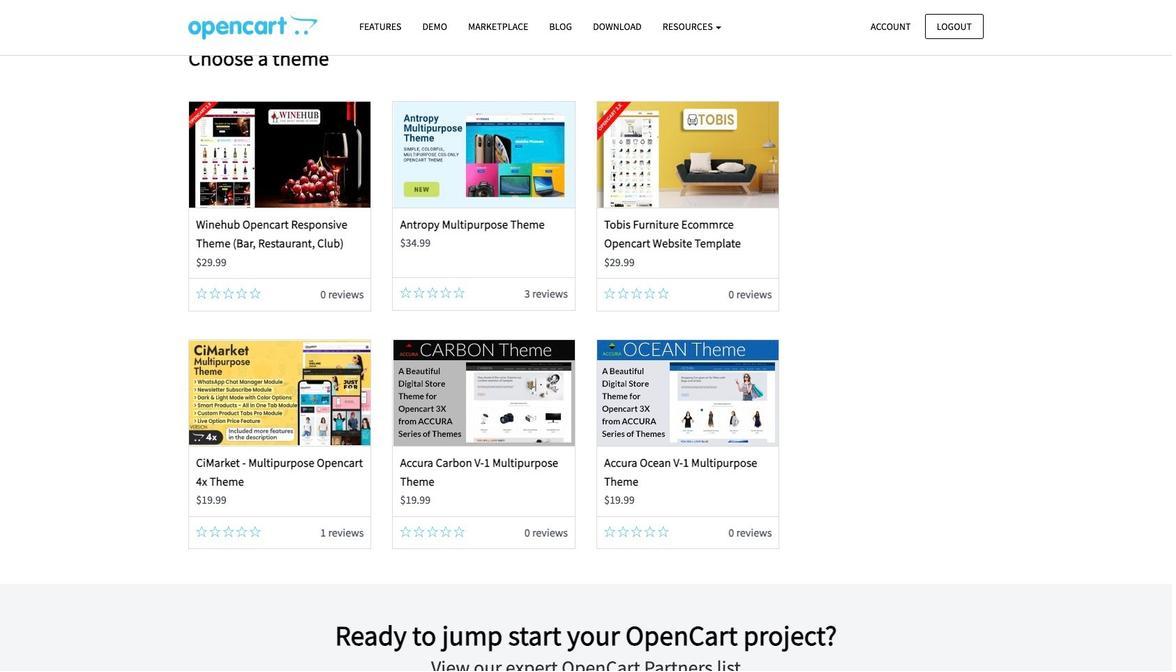 Task type: describe. For each thing, give the bounding box(es) containing it.
tobis furniture ecommrce opencart website template image
[[597, 102, 779, 208]]

accura ocean v-1 multipurpose theme image
[[597, 340, 779, 446]]

opencart - downloads image
[[188, 15, 317, 40]]

accura carbon v-1 multipurpose theme image
[[393, 340, 575, 446]]



Task type: vqa. For each thing, say whether or not it's contained in the screenshot.
star light o image
yes



Task type: locate. For each thing, give the bounding box(es) containing it.
star light o image
[[413, 288, 425, 299], [427, 288, 438, 299], [440, 288, 451, 299], [631, 288, 642, 299], [658, 288, 669, 299], [196, 527, 207, 538], [209, 527, 221, 538], [223, 527, 234, 538], [413, 527, 425, 538], [604, 527, 615, 538], [618, 527, 629, 538], [631, 527, 642, 538], [644, 527, 656, 538]]

winehub opencart responsive theme (bar, restaurant, club) image
[[189, 102, 371, 208]]

antropy multipurpose theme image
[[393, 102, 575, 208]]

star light o image
[[400, 288, 411, 299], [454, 288, 465, 299], [196, 288, 207, 299], [209, 288, 221, 299], [223, 288, 234, 299], [236, 288, 247, 299], [250, 288, 261, 299], [604, 288, 615, 299], [618, 288, 629, 299], [644, 288, 656, 299], [236, 527, 247, 538], [250, 527, 261, 538], [400, 527, 411, 538], [427, 527, 438, 538], [440, 527, 451, 538], [454, 527, 465, 538], [658, 527, 669, 538]]

cimarket - multipurpose opencart 4x theme image
[[189, 340, 371, 446]]



